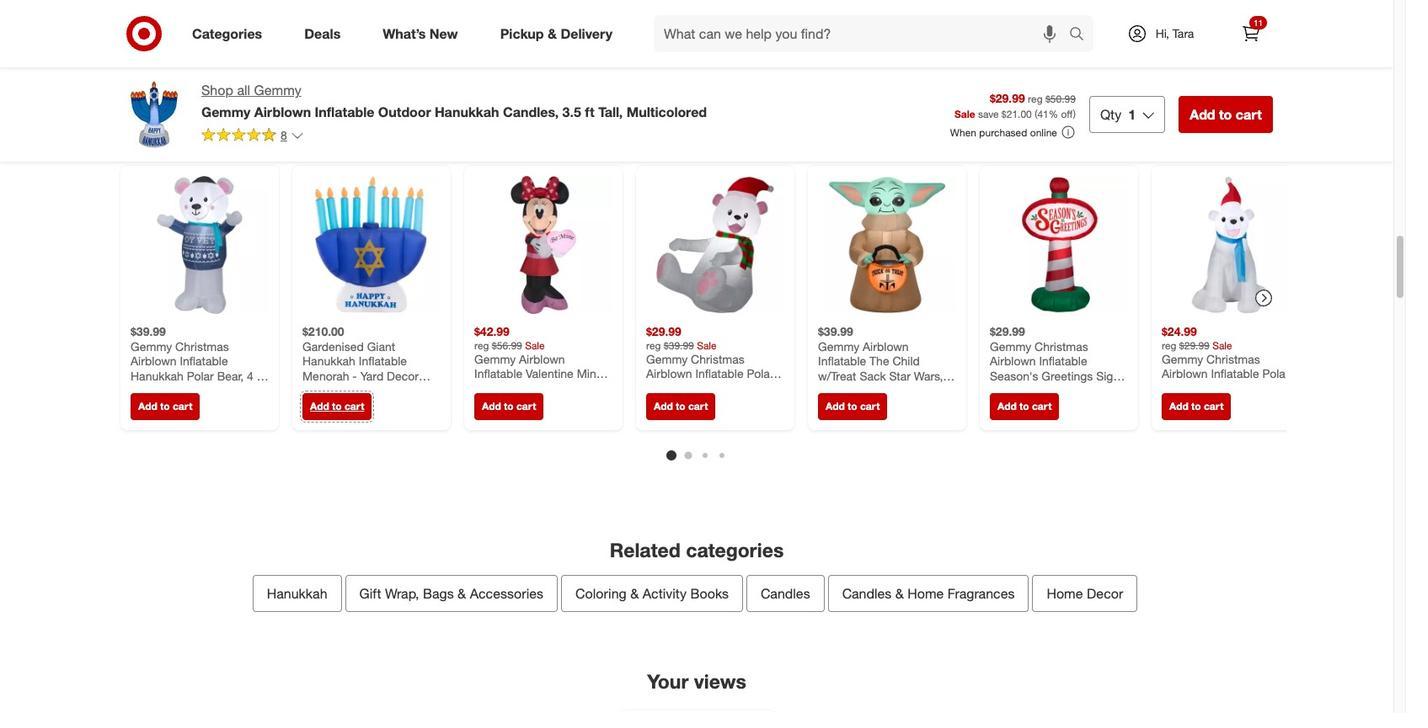 Task type: describe. For each thing, give the bounding box(es) containing it.
online
[[1031, 126, 1058, 139]]

advertisement region
[[107, 0, 1287, 93]]

gemmy inside the $24.99 reg $29.99 sale gemmy christmas airblown inflatable polar bear, 3.5 ft tall, multi
[[1162, 352, 1204, 366]]

airblown inside $39.99 gemmy airblown inflatable the child w/treat sack star wars, 3.5 ft tall, brown
[[863, 339, 909, 353]]

$24.99
[[1162, 324, 1198, 339]]

when purchased online
[[951, 126, 1058, 139]]

the
[[870, 354, 890, 368]]

add for $29.99 reg $39.99 sale gemmy christmas airblown inflatable polar bear, 3.5 ft tall, multicolored
[[654, 400, 673, 413]]

cart for $210.00 gardenised giant hanukkah inflatable menorah - yard decor with built-in bulbs, tie- down points, and powerful built in fan
[[345, 400, 364, 413]]

multi inside $29.99 gemmy christmas airblown inflatable season's greetings sign, 3.5 ft tall, multi
[[1044, 383, 1069, 398]]

all
[[237, 82, 250, 99]]

polar for gemmy christmas airblown inflatable polar bear, 3.5 ft tall, multi
[[1263, 366, 1290, 381]]

multicolored inside the shop all gemmy gemmy airblown inflatable outdoor hanukkah candles, 3.5 ft tall, multicolored
[[627, 104, 707, 120]]

coloring & activity books
[[576, 586, 729, 603]]

ft inside $29.99 gemmy christmas airblown inflatable season's greetings sign, 3.5 ft tall, multi
[[1010, 383, 1018, 398]]

inflatable inside the shop all gemmy gemmy airblown inflatable outdoor hanukkah candles, 3.5 ft tall, multicolored
[[315, 104, 375, 120]]

What can we help you find? suggestions appear below search field
[[654, 15, 1074, 52]]

add to cart for $42.99 reg $56.99 sale gemmy airblown inflatable valentine minnie mouse, 3.5 ft tall, red
[[482, 400, 536, 413]]

tall, inside $29.99 gemmy christmas airblown inflatable season's greetings sign, 3.5 ft tall, multi
[[1021, 383, 1040, 398]]

add to cart for $39.99 gemmy airblown inflatable the child w/treat sack star wars, 3.5 ft tall, brown
[[826, 400, 880, 413]]

yard
[[361, 369, 384, 383]]

tall, inside the shop all gemmy gemmy airblown inflatable outdoor hanukkah candles, 3.5 ft tall, multicolored
[[599, 104, 623, 120]]

sale for gemmy airblown inflatable valentine minnie mouse, 3.5 ft tall, red
[[525, 339, 545, 352]]

0 vertical spatial in
[[356, 383, 365, 398]]

hi, tara
[[1156, 26, 1195, 40]]

multi inside the $24.99 reg $29.99 sale gemmy christmas airblown inflatable polar bear, 3.5 ft tall, multi
[[1245, 381, 1271, 396]]

qty 1
[[1101, 106, 1136, 123]]

1 home from the left
[[908, 586, 944, 603]]

valentine
[[526, 366, 574, 381]]

outdoor
[[378, 104, 431, 120]]

add to cart for $24.99 reg $29.99 sale gemmy christmas airblown inflatable polar bear, 3.5 ft tall, multi
[[1170, 400, 1224, 413]]

airblown inside the $24.99 reg $29.99 sale gemmy christmas airblown inflatable polar bear, 3.5 ft tall, multi
[[1162, 366, 1208, 381]]

airblown inside the $29.99 reg $39.99 sale gemmy christmas airblown inflatable polar bear, 3.5 ft tall, multicolored
[[647, 366, 692, 381]]

$
[[1002, 108, 1007, 121]]

$42.99 reg $56.99 sale gemmy airblown inflatable valentine minnie mouse, 3.5 ft tall, red
[[475, 324, 612, 396]]

inflatable inside the $24.99 reg $29.99 sale gemmy christmas airblown inflatable polar bear, 3.5 ft tall, multi
[[1212, 366, 1260, 381]]

giant
[[367, 339, 395, 353]]

airblown inside $29.99 gemmy christmas airblown inflatable season's greetings sign, 3.5 ft tall, multi
[[990, 354, 1036, 368]]

$24.99 reg $29.99 sale gemmy christmas airblown inflatable polar bear, 3.5 ft tall, multi
[[1162, 324, 1290, 396]]

christmas inside the $29.99 reg $39.99 sale gemmy christmas airblown inflatable polar bear, 3.5 ft tall, multicolored
[[691, 352, 745, 366]]

-
[[353, 369, 357, 383]]

decor inside $210.00 gardenised giant hanukkah inflatable menorah - yard decor with built-in bulbs, tie- down points, and powerful built in fan
[[387, 369, 419, 383]]

home decor link
[[1033, 576, 1138, 613]]

3.5 inside the shop all gemmy gemmy airblown inflatable outdoor hanukkah candles, 3.5 ft tall, multicolored
[[563, 104, 582, 120]]

bags
[[423, 586, 454, 603]]

gift
[[360, 586, 381, 603]]

add to cart button for $39.99 gemmy christmas airblown inflatable hanukkah polar bear, 4 ft tall, multicolored
[[131, 393, 200, 420]]

add for $39.99 gemmy airblown inflatable the child w/treat sack star wars, 3.5 ft tall, brown
[[826, 400, 845, 413]]

3.5 for $29.99 reg $39.99 sale gemmy christmas airblown inflatable polar bear, 3.5 ft tall, multicolored
[[676, 381, 693, 396]]

%
[[1049, 108, 1059, 121]]

off
[[1062, 108, 1074, 121]]

related categories
[[610, 538, 784, 562]]

multicolored inside the $29.99 reg $39.99 sale gemmy christmas airblown inflatable polar bear, 3.5 ft tall, multicolored
[[647, 396, 712, 410]]

tara
[[1173, 26, 1195, 40]]

$210.00
[[303, 324, 344, 339]]

(
[[1035, 108, 1038, 121]]

red
[[569, 381, 591, 396]]

to for $29.99 gemmy christmas airblown inflatable season's greetings sign, 3.5 ft tall, multi
[[1020, 400, 1030, 413]]

add to cart button for $29.99 gemmy christmas airblown inflatable season's greetings sign, 3.5 ft tall, multi
[[990, 393, 1060, 420]]

add to cart for $39.99 gemmy christmas airblown inflatable hanukkah polar bear, 4 ft tall, multicolored
[[138, 400, 192, 413]]

hanukkah inside $210.00 gardenised giant hanukkah inflatable menorah - yard decor with built-in bulbs, tie- down points, and powerful built in fan
[[303, 354, 356, 368]]

new
[[430, 25, 458, 42]]

christmas inside $29.99 gemmy christmas airblown inflatable season's greetings sign, 3.5 ft tall, multi
[[1035, 339, 1089, 353]]

tall, inside the $24.99 reg $29.99 sale gemmy christmas airblown inflatable polar bear, 3.5 ft tall, multi
[[1223, 381, 1242, 396]]

what's new link
[[369, 15, 479, 52]]

tall, inside the $29.99 reg $39.99 sale gemmy christmas airblown inflatable polar bear, 3.5 ft tall, multicolored
[[707, 381, 726, 396]]

11
[[1254, 18, 1264, 28]]

airblown inside the shop all gemmy gemmy airblown inflatable outdoor hanukkah candles, 3.5 ft tall, multicolored
[[254, 104, 311, 120]]

add to cart for $210.00 gardenised giant hanukkah inflatable menorah - yard decor with built-in bulbs, tie- down points, and powerful built in fan
[[310, 400, 364, 413]]

gemmy inside $39.99 gemmy christmas airblown inflatable hanukkah polar bear, 4 ft tall, multicolored
[[131, 339, 172, 353]]

to for $24.99 reg $29.99 sale gemmy christmas airblown inflatable polar bear, 3.5 ft tall, multi
[[1192, 400, 1202, 413]]

8 link
[[201, 127, 304, 147]]

gardenised
[[303, 339, 364, 353]]

home decor
[[1047, 586, 1124, 603]]

$39.99 inside the $29.99 reg $39.99 sale gemmy christmas airblown inflatable polar bear, 3.5 ft tall, multicolored
[[664, 339, 694, 352]]

add to cart button for $39.99 gemmy airblown inflatable the child w/treat sack star wars, 3.5 ft tall, brown
[[818, 393, 888, 420]]

ft inside the $24.99 reg $29.99 sale gemmy christmas airblown inflatable polar bear, 3.5 ft tall, multi
[[1212, 381, 1220, 396]]

related
[[610, 538, 681, 562]]

your views
[[648, 671, 747, 694]]

shop
[[201, 82, 233, 99]]

coloring
[[576, 586, 627, 603]]

gemmy inside the $29.99 reg $39.99 sale gemmy christmas airblown inflatable polar bear, 3.5 ft tall, multicolored
[[647, 352, 688, 366]]

greetings
[[1042, 369, 1094, 383]]

add to cart for $29.99 gemmy christmas airblown inflatable season's greetings sign, 3.5 ft tall, multi
[[998, 400, 1052, 413]]

gemmy christmas airblown inflatable season's greetings sign, 3.5 ft tall, multi image
[[990, 176, 1129, 314]]

$29.99 inside the $24.99 reg $29.99 sale gemmy christmas airblown inflatable polar bear, 3.5 ft tall, multi
[[1180, 339, 1210, 352]]

image of gemmy airblown inflatable outdoor hanukkah candles, 3.5 ft tall, multicolored image
[[121, 81, 188, 148]]

star
[[890, 369, 911, 383]]

powerful
[[303, 413, 349, 427]]

inflatable inside $210.00 gardenised giant hanukkah inflatable menorah - yard decor with built-in bulbs, tie- down points, and powerful built in fan
[[359, 354, 407, 368]]

bear, for gemmy christmas airblown inflatable polar bear, 3.5 ft tall, multicolored
[[647, 381, 673, 396]]

tall, inside $39.99 gemmy christmas airblown inflatable hanukkah polar bear, 4 ft tall, multicolored
[[131, 383, 150, 398]]

sponsored
[[1237, 94, 1287, 107]]

inflatable inside $29.99 gemmy christmas airblown inflatable season's greetings sign, 3.5 ft tall, multi
[[1040, 354, 1088, 368]]

minnie
[[577, 366, 612, 381]]

1 horizontal spatial decor
[[1087, 586, 1124, 603]]

when
[[951, 126, 977, 139]]

hi,
[[1156, 26, 1170, 40]]

gift wrap, bags & accessories link
[[345, 576, 558, 613]]

3.5 for $42.99 reg $56.99 sale gemmy airblown inflatable valentine minnie mouse, 3.5 ft tall, red
[[516, 381, 533, 396]]

ft inside the shop all gemmy gemmy airblown inflatable outdoor hanukkah candles, 3.5 ft tall, multicolored
[[585, 104, 595, 120]]

down
[[303, 398, 333, 412]]

reg for gemmy christmas airblown inflatable polar bear, 3.5 ft tall, multi
[[1162, 339, 1177, 352]]

what's
[[383, 25, 426, 42]]

candles & home fragrances
[[843, 586, 1015, 603]]

candles,
[[503, 104, 559, 120]]

what's new
[[383, 25, 458, 42]]

candles link
[[747, 576, 825, 613]]

ft inside $42.99 reg $56.99 sale gemmy airblown inflatable valentine minnie mouse, 3.5 ft tall, red
[[536, 381, 544, 396]]

polar for gemmy christmas airblown inflatable polar bear, 3.5 ft tall, multicolored
[[747, 366, 774, 381]]

$29.99 for christmas
[[990, 324, 1026, 339]]

$42.99
[[475, 324, 510, 339]]

and
[[375, 398, 395, 412]]

cart for $42.99 reg $56.99 sale gemmy airblown inflatable valentine minnie mouse, 3.5 ft tall, red
[[517, 400, 536, 413]]

categories
[[686, 538, 784, 562]]

3.5 for $39.99 gemmy airblown inflatable the child w/treat sack star wars, 3.5 ft tall, brown
[[818, 383, 835, 398]]

to for $29.99 reg $39.99 sale gemmy christmas airblown inflatable polar bear, 3.5 ft tall, multicolored
[[676, 400, 686, 413]]

child
[[893, 354, 920, 368]]

airblown inside $42.99 reg $56.99 sale gemmy airblown inflatable valentine minnie mouse, 3.5 ft tall, red
[[519, 352, 565, 366]]

qty
[[1101, 106, 1122, 123]]

ft inside $39.99 gemmy christmas airblown inflatable hanukkah polar bear, 4 ft tall, multicolored
[[257, 369, 264, 383]]

accessories
[[470, 586, 544, 603]]

wrap,
[[385, 586, 419, 603]]

w/treat
[[818, 369, 857, 383]]

categories
[[192, 25, 262, 42]]

8
[[281, 128, 287, 142]]

cart for $24.99 reg $29.99 sale gemmy christmas airblown inflatable polar bear, 3.5 ft tall, multi
[[1205, 400, 1224, 413]]

gemmy christmas airblown inflatable polar bear, 3.5 ft tall, multicolored image
[[647, 176, 785, 314]]

purchased
[[980, 126, 1028, 139]]



Task type: vqa. For each thing, say whether or not it's contained in the screenshot.


Task type: locate. For each thing, give the bounding box(es) containing it.
hanukkah inside the shop all gemmy gemmy airblown inflatable outdoor hanukkah candles, 3.5 ft tall, multicolored
[[435, 104, 500, 120]]

$210.00 gardenised giant hanukkah inflatable menorah - yard decor with built-in bulbs, tie- down points, and powerful built in fan
[[303, 324, 425, 427]]

$29.99 for $50.99
[[990, 91, 1026, 105]]

1 horizontal spatial candles
[[843, 586, 892, 603]]

delivery
[[561, 25, 613, 42]]

0 horizontal spatial decor
[[387, 369, 419, 383]]

to for $39.99 gemmy christmas airblown inflatable hanukkah polar bear, 4 ft tall, multicolored
[[160, 400, 170, 413]]

cart for $29.99 gemmy christmas airblown inflatable season's greetings sign, 3.5 ft tall, multi
[[1033, 400, 1052, 413]]

3.5 for $24.99 reg $29.99 sale gemmy christmas airblown inflatable polar bear, 3.5 ft tall, multi
[[1192, 381, 1209, 396]]

reg
[[1028, 92, 1043, 105], [475, 339, 489, 352], [647, 339, 661, 352], [1162, 339, 1177, 352]]

gemmy
[[254, 82, 301, 99], [201, 104, 251, 120], [131, 339, 172, 353], [818, 339, 860, 353], [990, 339, 1032, 353], [475, 352, 516, 366], [647, 352, 688, 366], [1162, 352, 1204, 366]]

1 horizontal spatial multi
[[1245, 381, 1271, 396]]

sale inside $29.99 reg $50.99 sale save $ 21.00 ( 41 % off )
[[955, 108, 976, 121]]

add to cart for $29.99 reg $39.99 sale gemmy christmas airblown inflatable polar bear, 3.5 ft tall, multicolored
[[654, 400, 708, 413]]

inflatable inside $39.99 gemmy airblown inflatable the child w/treat sack star wars, 3.5 ft tall, brown
[[818, 354, 867, 368]]

& right bags
[[458, 586, 466, 603]]

0 vertical spatial decor
[[387, 369, 419, 383]]

in
[[356, 383, 365, 398], [379, 413, 388, 427]]

search button
[[1062, 15, 1103, 56]]

cart
[[1236, 106, 1263, 123], [173, 400, 192, 413], [345, 400, 364, 413], [517, 400, 536, 413], [689, 400, 708, 413], [861, 400, 880, 413], [1033, 400, 1052, 413], [1205, 400, 1224, 413]]

tall, inside $42.99 reg $56.99 sale gemmy airblown inflatable valentine minnie mouse, 3.5 ft tall, red
[[547, 381, 566, 396]]

bear, inside $39.99 gemmy christmas airblown inflatable hanukkah polar bear, 4 ft tall, multicolored
[[217, 369, 244, 383]]

& for coloring
[[631, 586, 639, 603]]

add to cart button for $42.99 reg $56.99 sale gemmy airblown inflatable valentine minnie mouse, 3.5 ft tall, red
[[475, 393, 544, 420]]

hanukkah inside $39.99 gemmy christmas airblown inflatable hanukkah polar bear, 4 ft tall, multicolored
[[131, 369, 184, 383]]

to for $210.00 gardenised giant hanukkah inflatable menorah - yard decor with built-in bulbs, tie- down points, and powerful built in fan
[[332, 400, 342, 413]]

christmas inside the $24.99 reg $29.99 sale gemmy christmas airblown inflatable polar bear, 3.5 ft tall, multi
[[1207, 352, 1261, 366]]

0 horizontal spatial candles
[[761, 586, 811, 603]]

3.5 inside $39.99 gemmy airblown inflatable the child w/treat sack star wars, 3.5 ft tall, brown
[[818, 383, 835, 398]]

ft inside $39.99 gemmy airblown inflatable the child w/treat sack star wars, 3.5 ft tall, brown
[[838, 383, 846, 398]]

sale inside the $29.99 reg $39.99 sale gemmy christmas airblown inflatable polar bear, 3.5 ft tall, multicolored
[[697, 339, 717, 352]]

polar inside the $24.99 reg $29.99 sale gemmy christmas airblown inflatable polar bear, 3.5 ft tall, multi
[[1263, 366, 1290, 381]]

to
[[1220, 106, 1233, 123], [160, 400, 170, 413], [332, 400, 342, 413], [504, 400, 514, 413], [676, 400, 686, 413], [848, 400, 858, 413], [1020, 400, 1030, 413], [1192, 400, 1202, 413]]

gift wrap, bags & accessories
[[360, 586, 544, 603]]

reg for gemmy airblown inflatable valentine minnie mouse, 3.5 ft tall, red
[[475, 339, 489, 352]]

sack
[[860, 369, 887, 383]]

0 horizontal spatial home
[[908, 586, 944, 603]]

candles right candles 'link'
[[843, 586, 892, 603]]

cart for $29.99 reg $39.99 sale gemmy christmas airblown inflatable polar bear, 3.5 ft tall, multicolored
[[689, 400, 708, 413]]

reg inside $29.99 reg $50.99 sale save $ 21.00 ( 41 % off )
[[1028, 92, 1043, 105]]

3.5
[[563, 104, 582, 120], [516, 381, 533, 396], [676, 381, 693, 396], [1192, 381, 1209, 396], [818, 383, 835, 398], [990, 383, 1007, 398]]

add for $210.00 gardenised giant hanukkah inflatable menorah - yard decor with built-in bulbs, tie- down points, and powerful built in fan
[[310, 400, 329, 413]]

multicolored
[[627, 104, 707, 120], [153, 383, 219, 398], [647, 396, 712, 410]]

menorah
[[303, 369, 349, 383]]

41
[[1038, 108, 1049, 121]]

gemmy christmas airblown inflatable polar bear, 3.5 ft tall, multi image
[[1162, 176, 1301, 314]]

candles & home fragrances link
[[828, 576, 1030, 613]]

add to cart button for $24.99 reg $29.99 sale gemmy christmas airblown inflatable polar bear, 3.5 ft tall, multi
[[1162, 393, 1232, 420]]

& left activity
[[631, 586, 639, 603]]

search
[[1062, 27, 1103, 43]]

4
[[247, 369, 254, 383]]

candles inside 'link'
[[761, 586, 811, 603]]

11 link
[[1233, 15, 1270, 52]]

)
[[1074, 108, 1076, 121]]

fan
[[391, 413, 411, 427]]

& for candles
[[896, 586, 904, 603]]

bear, left 4
[[217, 369, 244, 383]]

built-
[[328, 383, 356, 398]]

bear, right red
[[647, 381, 673, 396]]

inflatable inside $42.99 reg $56.99 sale gemmy airblown inflatable valentine minnie mouse, 3.5 ft tall, red
[[475, 366, 523, 381]]

$39.99 gemmy airblown inflatable the child w/treat sack star wars, 3.5 ft tall, brown
[[818, 324, 944, 398]]

sale for gemmy christmas airblown inflatable polar bear, 3.5 ft tall, multicolored
[[697, 339, 717, 352]]

cart for $39.99 gemmy airblown inflatable the child w/treat sack star wars, 3.5 ft tall, brown
[[861, 400, 880, 413]]

candles for candles
[[761, 586, 811, 603]]

bear, inside the $29.99 reg $39.99 sale gemmy christmas airblown inflatable polar bear, 3.5 ft tall, multicolored
[[647, 381, 673, 396]]

1
[[1129, 106, 1136, 123]]

shop all gemmy gemmy airblown inflatable outdoor hanukkah candles, 3.5 ft tall, multicolored
[[201, 82, 707, 120]]

$39.99 inside $39.99 gemmy christmas airblown inflatable hanukkah polar bear, 4 ft tall, multicolored
[[131, 324, 166, 339]]

tie-
[[405, 383, 425, 398]]

2 horizontal spatial $39.99
[[818, 324, 854, 339]]

activity
[[643, 586, 687, 603]]

1 vertical spatial decor
[[1087, 586, 1124, 603]]

season's
[[990, 369, 1039, 383]]

deals link
[[290, 15, 362, 52]]

$29.99 inside $29.99 reg $50.99 sale save $ 21.00 ( 41 % off )
[[990, 91, 1026, 105]]

gemmy airblown inflatable the child w/treat sack star wars, 3.5 ft tall, brown image
[[818, 176, 957, 314]]

candles for candles & home fragrances
[[843, 586, 892, 603]]

decor
[[387, 369, 419, 383], [1087, 586, 1124, 603]]

reg inside the $29.99 reg $39.99 sale gemmy christmas airblown inflatable polar bear, 3.5 ft tall, multicolored
[[647, 339, 661, 352]]

add for $29.99 gemmy christmas airblown inflatable season's greetings sign, 3.5 ft tall, multi
[[998, 400, 1017, 413]]

gemmy inside $29.99 gemmy christmas airblown inflatable season's greetings sign, 3.5 ft tall, multi
[[990, 339, 1032, 353]]

1 vertical spatial in
[[379, 413, 388, 427]]

ft inside the $29.99 reg $39.99 sale gemmy christmas airblown inflatable polar bear, 3.5 ft tall, multicolored
[[696, 381, 704, 396]]

cart for $39.99 gemmy christmas airblown inflatable hanukkah polar bear, 4 ft tall, multicolored
[[173, 400, 192, 413]]

in down the and
[[379, 413, 388, 427]]

pickup
[[500, 25, 544, 42]]

$56.99
[[492, 339, 522, 352]]

reg for gemmy christmas airblown inflatable polar bear, 3.5 ft tall, multicolored
[[647, 339, 661, 352]]

$29.99 for $39.99
[[647, 324, 682, 339]]

sale for gemmy christmas airblown inflatable polar bear, 3.5 ft tall, multi
[[1213, 339, 1233, 352]]

built
[[352, 413, 376, 427]]

fragrances
[[948, 586, 1015, 603]]

tall, inside $39.99 gemmy airblown inflatable the child w/treat sack star wars, 3.5 ft tall, brown
[[849, 383, 868, 398]]

ft
[[585, 104, 595, 120], [257, 369, 264, 383], [536, 381, 544, 396], [696, 381, 704, 396], [1212, 381, 1220, 396], [838, 383, 846, 398], [1010, 383, 1018, 398]]

brown
[[872, 383, 906, 398]]

reg inside the $24.99 reg $29.99 sale gemmy christmas airblown inflatable polar bear, 3.5 ft tall, multi
[[1162, 339, 1177, 352]]

gemmy inside $42.99 reg $56.99 sale gemmy airblown inflatable valentine minnie mouse, 3.5 ft tall, red
[[475, 352, 516, 366]]

2 horizontal spatial bear,
[[1162, 381, 1189, 396]]

$29.99 reg $50.99 sale save $ 21.00 ( 41 % off )
[[955, 91, 1076, 121]]

0 horizontal spatial polar
[[187, 369, 214, 383]]

your
[[648, 671, 689, 694]]

pickup & delivery
[[500, 25, 613, 42]]

categories link
[[178, 15, 283, 52]]

to for $39.99 gemmy airblown inflatable the child w/treat sack star wars, 3.5 ft tall, brown
[[848, 400, 858, 413]]

gemmy christmas airblown inflatable hanukkah polar bear, 4 ft tall, multicolored image
[[131, 176, 269, 314]]

in down the -
[[356, 383, 365, 398]]

polar
[[747, 366, 774, 381], [1263, 366, 1290, 381], [187, 369, 214, 383]]

bear, inside the $24.99 reg $29.99 sale gemmy christmas airblown inflatable polar bear, 3.5 ft tall, multi
[[1162, 381, 1189, 396]]

polar inside the $29.99 reg $39.99 sale gemmy christmas airblown inflatable polar bear, 3.5 ft tall, multicolored
[[747, 366, 774, 381]]

sale inside the $24.99 reg $29.99 sale gemmy christmas airblown inflatable polar bear, 3.5 ft tall, multi
[[1213, 339, 1233, 352]]

home right fragrances
[[1047, 586, 1084, 603]]

sale
[[955, 108, 976, 121], [525, 339, 545, 352], [697, 339, 717, 352], [1213, 339, 1233, 352]]

1 horizontal spatial $39.99
[[664, 339, 694, 352]]

with
[[303, 383, 324, 398]]

$29.99 inside $29.99 gemmy christmas airblown inflatable season's greetings sign, 3.5 ft tall, multi
[[990, 324, 1026, 339]]

airblown
[[254, 104, 311, 120], [863, 339, 909, 353], [519, 352, 565, 366], [131, 354, 177, 368], [990, 354, 1036, 368], [647, 366, 692, 381], [1162, 366, 1208, 381]]

add for $42.99 reg $56.99 sale gemmy airblown inflatable valentine minnie mouse, 3.5 ft tall, red
[[482, 400, 501, 413]]

21.00
[[1007, 108, 1032, 121]]

views
[[694, 671, 747, 694]]

multicolored inside $39.99 gemmy christmas airblown inflatable hanukkah polar bear, 4 ft tall, multicolored
[[153, 383, 219, 398]]

1 horizontal spatial in
[[379, 413, 388, 427]]

bear, for gemmy christmas airblown inflatable polar bear, 3.5 ft tall, multi
[[1162, 381, 1189, 396]]

$29.99 inside the $29.99 reg $39.99 sale gemmy christmas airblown inflatable polar bear, 3.5 ft tall, multicolored
[[647, 324, 682, 339]]

add to cart button for $210.00 gardenised giant hanukkah inflatable menorah - yard decor with built-in bulbs, tie- down points, and powerful built in fan
[[303, 393, 372, 420]]

0 horizontal spatial in
[[356, 383, 365, 398]]

2 home from the left
[[1047, 586, 1084, 603]]

reg inside $42.99 reg $56.99 sale gemmy airblown inflatable valentine minnie mouse, 3.5 ft tall, red
[[475, 339, 489, 352]]

$39.99 for $39.99 gemmy airblown inflatable the child w/treat sack star wars, 3.5 ft tall, brown
[[818, 324, 854, 339]]

wars,
[[914, 369, 944, 383]]

inflatable
[[315, 104, 375, 120], [180, 354, 228, 368], [359, 354, 407, 368], [818, 354, 867, 368], [1040, 354, 1088, 368], [475, 366, 523, 381], [696, 366, 744, 381], [1212, 366, 1260, 381]]

pickup & delivery link
[[486, 15, 634, 52]]

to for $42.99 reg $56.99 sale gemmy airblown inflatable valentine minnie mouse, 3.5 ft tall, red
[[504, 400, 514, 413]]

gemmy inside $39.99 gemmy airblown inflatable the child w/treat sack star wars, 3.5 ft tall, brown
[[818, 339, 860, 353]]

$29.99 reg $39.99 sale gemmy christmas airblown inflatable polar bear, 3.5 ft tall, multicolored
[[647, 324, 774, 410]]

$39.99 gemmy christmas airblown inflatable hanukkah polar bear, 4 ft tall, multicolored
[[131, 324, 264, 398]]

gardenised giant hanukkah inflatable menorah - yard decor with built-in bulbs, tie-down points, and powerful built in fan image
[[303, 176, 441, 314]]

candles down the categories
[[761, 586, 811, 603]]

christmas inside $39.99 gemmy christmas airblown inflatable hanukkah polar bear, 4 ft tall, multicolored
[[175, 339, 229, 353]]

candles
[[761, 586, 811, 603], [843, 586, 892, 603]]

bear, down $24.99
[[1162, 381, 1189, 396]]

2 horizontal spatial polar
[[1263, 366, 1290, 381]]

$39.99 for $39.99 gemmy christmas airblown inflatable hanukkah polar bear, 4 ft tall, multicolored
[[131, 324, 166, 339]]

polar inside $39.99 gemmy christmas airblown inflatable hanukkah polar bear, 4 ft tall, multicolored
[[187, 369, 214, 383]]

coloring & activity books link
[[561, 576, 743, 613]]

$39.99
[[131, 324, 166, 339], [818, 324, 854, 339], [664, 339, 694, 352]]

0 horizontal spatial bear,
[[217, 369, 244, 383]]

& for pickup
[[548, 25, 557, 42]]

hanukkah link
[[253, 576, 342, 613]]

add to cart button for $29.99 reg $39.99 sale gemmy christmas airblown inflatable polar bear, 3.5 ft tall, multicolored
[[647, 393, 716, 420]]

add for $39.99 gemmy christmas airblown inflatable hanukkah polar bear, 4 ft tall, multicolored
[[138, 400, 157, 413]]

points,
[[336, 398, 372, 412]]

& left fragrances
[[896, 586, 904, 603]]

bulbs,
[[368, 383, 401, 398]]

gemmy airblown inflatable valentine minnie mouse, 3.5 ft tall, red image
[[475, 176, 613, 314]]

inflatable inside the $29.99 reg $39.99 sale gemmy christmas airblown inflatable polar bear, 3.5 ft tall, multicolored
[[696, 366, 744, 381]]

inflatable inside $39.99 gemmy christmas airblown inflatable hanukkah polar bear, 4 ft tall, multicolored
[[180, 354, 228, 368]]

3.5 inside $29.99 gemmy christmas airblown inflatable season's greetings sign, 3.5 ft tall, multi
[[990, 383, 1007, 398]]

sale inside $42.99 reg $56.99 sale gemmy airblown inflatable valentine minnie mouse, 3.5 ft tall, red
[[525, 339, 545, 352]]

1 horizontal spatial home
[[1047, 586, 1084, 603]]

$50.99
[[1046, 92, 1076, 105]]

home left fragrances
[[908, 586, 944, 603]]

1 horizontal spatial polar
[[747, 366, 774, 381]]

tall,
[[599, 104, 623, 120], [547, 381, 566, 396], [707, 381, 726, 396], [1223, 381, 1242, 396], [131, 383, 150, 398], [849, 383, 868, 398], [1021, 383, 1040, 398]]

3.5 inside the $24.99 reg $29.99 sale gemmy christmas airblown inflatable polar bear, 3.5 ft tall, multi
[[1192, 381, 1209, 396]]

books
[[691, 586, 729, 603]]

$39.99 inside $39.99 gemmy airblown inflatable the child w/treat sack star wars, 3.5 ft tall, brown
[[818, 324, 854, 339]]

add for $24.99 reg $29.99 sale gemmy christmas airblown inflatable polar bear, 3.5 ft tall, multi
[[1170, 400, 1189, 413]]

3.5 inside the $29.99 reg $39.99 sale gemmy christmas airblown inflatable polar bear, 3.5 ft tall, multicolored
[[676, 381, 693, 396]]

3.5 inside $42.99 reg $56.99 sale gemmy airblown inflatable valentine minnie mouse, 3.5 ft tall, red
[[516, 381, 533, 396]]

$29.99 gemmy christmas airblown inflatable season's greetings sign, 3.5 ft tall, multi
[[990, 324, 1123, 398]]

2 candles from the left
[[843, 586, 892, 603]]

airblown inside $39.99 gemmy christmas airblown inflatable hanukkah polar bear, 4 ft tall, multicolored
[[131, 354, 177, 368]]

$29.99
[[990, 91, 1026, 105], [647, 324, 682, 339], [990, 324, 1026, 339], [1180, 339, 1210, 352]]

1 candles from the left
[[761, 586, 811, 603]]

add to cart button
[[1179, 96, 1274, 133], [131, 393, 200, 420], [303, 393, 372, 420], [475, 393, 544, 420], [647, 393, 716, 420], [818, 393, 888, 420], [990, 393, 1060, 420], [1162, 393, 1232, 420]]

& right "pickup" on the left top of the page
[[548, 25, 557, 42]]

0 horizontal spatial $39.99
[[131, 324, 166, 339]]

0 horizontal spatial multi
[[1044, 383, 1069, 398]]

save
[[979, 108, 999, 121]]

sign,
[[1097, 369, 1123, 383]]

deals
[[304, 25, 341, 42]]

1 horizontal spatial bear,
[[647, 381, 673, 396]]

home
[[908, 586, 944, 603], [1047, 586, 1084, 603]]



